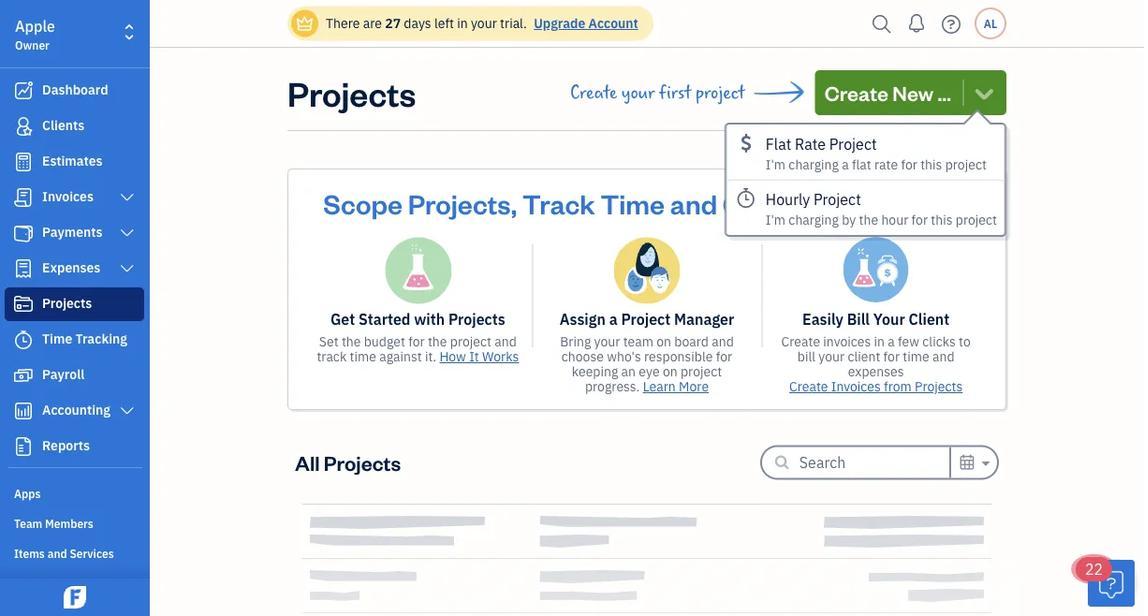 Task type: locate. For each thing, give the bounding box(es) containing it.
more
[[679, 378, 709, 395]]

0 vertical spatial time
[[601, 185, 665, 221]]

charging down rate
[[789, 155, 839, 173]]

scope
[[323, 185, 403, 221]]

0 horizontal spatial time
[[42, 330, 72, 347]]

chevron large down image for accounting
[[119, 404, 136, 419]]

in
[[457, 15, 468, 32], [874, 333, 885, 350]]

this
[[921, 155, 942, 173], [931, 211, 953, 228]]

project inside flat rate project i'm charging a flat rate for this project
[[829, 134, 877, 154]]

a right assign
[[609, 309, 618, 329]]

1 vertical spatial in
[[874, 333, 885, 350]]

your left team
[[594, 333, 620, 350]]

and left to
[[933, 348, 955, 365]]

projects down expenses link at top
[[42, 294, 92, 312]]

charging down hourly
[[789, 211, 839, 228]]

chevron large down image inside invoices link
[[119, 190, 136, 205]]

and right it at the bottom left of page
[[495, 333, 517, 350]]

0 vertical spatial chevron large down image
[[119, 190, 136, 205]]

money image
[[12, 366, 35, 385]]

1 horizontal spatial invoices
[[831, 378, 881, 395]]

1 horizontal spatial time
[[903, 348, 930, 365]]

invoice image
[[12, 188, 35, 207]]

apps link
[[5, 478, 144, 507]]

27
[[385, 15, 401, 32]]

in inside easily bill your client create invoices in a few clicks to bill your client for time and expenses create invoices from projects
[[874, 333, 885, 350]]

in down your on the right bottom
[[874, 333, 885, 350]]

on right team
[[657, 333, 671, 350]]

time up assign a project manager image
[[601, 185, 665, 221]]

create new …
[[825, 79, 951, 106]]

hour
[[881, 211, 909, 228]]

a left flat
[[842, 155, 849, 173]]

there are 27 days left in your trial. upgrade account
[[326, 15, 638, 32]]

time
[[350, 348, 376, 365], [903, 348, 930, 365]]

upgrade account link
[[530, 15, 638, 32]]

chart image
[[12, 402, 35, 420]]

dashboard image
[[12, 81, 35, 100]]

owner
[[15, 37, 49, 52]]

2 horizontal spatial the
[[859, 211, 878, 228]]

chevron large down image
[[119, 190, 136, 205], [119, 226, 136, 241], [119, 404, 136, 419]]

dashboard
[[42, 81, 108, 98]]

in right left
[[457, 15, 468, 32]]

and down manager
[[712, 333, 734, 350]]

charging
[[789, 155, 839, 173], [789, 211, 839, 228]]

report image
[[12, 437, 35, 456]]

and right the items
[[47, 546, 67, 561]]

2 horizontal spatial a
[[888, 333, 895, 350]]

0 vertical spatial get
[[723, 185, 768, 221]]

team members link
[[5, 508, 144, 537]]

create left new
[[825, 79, 889, 106]]

team
[[623, 333, 654, 350]]

project right 'it.'
[[450, 333, 492, 350]]

this right hour at the right
[[931, 211, 953, 228]]

0 horizontal spatial get
[[330, 309, 355, 329]]

team members
[[14, 516, 93, 531]]

trial.
[[500, 15, 527, 32]]

for right rate
[[901, 155, 918, 173]]

1 i'm from the top
[[766, 155, 786, 173]]

client image
[[12, 117, 35, 136]]

2 vertical spatial project
[[621, 309, 671, 329]]

0 vertical spatial invoices
[[42, 188, 94, 205]]

notifications image
[[902, 5, 932, 42]]

there
[[326, 15, 360, 32]]

resource center badge image
[[1088, 560, 1135, 607]]

get
[[723, 185, 768, 221], [330, 309, 355, 329]]

get started with projects
[[330, 309, 505, 329]]

the down with
[[428, 333, 447, 350]]

assign a project manager image
[[614, 237, 680, 304]]

the right by
[[859, 211, 878, 228]]

expenses
[[42, 259, 100, 276]]

budget
[[364, 333, 405, 350]]

project for manager
[[621, 309, 671, 329]]

0 horizontal spatial a
[[609, 309, 618, 329]]

1 vertical spatial this
[[931, 211, 953, 228]]

keeping
[[572, 363, 618, 380]]

time right track
[[350, 348, 376, 365]]

for right client
[[884, 348, 900, 365]]

create new … button
[[815, 70, 1007, 115]]

project up team
[[621, 309, 671, 329]]

chevron large down image down estimates link
[[119, 190, 136, 205]]

project image
[[12, 295, 35, 314]]

hourly project i'm charging by the hour for this project
[[766, 190, 997, 228]]

the right set
[[342, 333, 361, 350]]

on right eye
[[663, 363, 678, 380]]

payroll
[[42, 366, 85, 383]]

project down chevrondown icon
[[945, 155, 987, 173]]

2 i'm from the top
[[766, 211, 786, 228]]

1 vertical spatial invoices
[[831, 378, 881, 395]]

easily bill your client create invoices in a few clicks to bill your client for time and expenses create invoices from projects
[[781, 309, 971, 395]]

0 horizontal spatial invoices
[[42, 188, 94, 205]]

calendar image
[[959, 451, 976, 473]]

1 time from the left
[[350, 348, 376, 365]]

progress.
[[585, 378, 640, 395]]

2 vertical spatial chevron large down image
[[119, 404, 136, 419]]

chevron large down image up chevron large down icon
[[119, 226, 136, 241]]

chevron large down image
[[119, 261, 136, 276]]

get up set
[[330, 309, 355, 329]]

invoices inside "main" element
[[42, 188, 94, 205]]

2 vertical spatial a
[[888, 333, 895, 350]]

project right hour at the right
[[956, 211, 997, 228]]

1 vertical spatial a
[[609, 309, 618, 329]]

invoices
[[42, 188, 94, 205], [831, 378, 881, 395]]

your inside easily bill your client create invoices in a few clicks to bill your client for time and expenses create invoices from projects
[[819, 348, 845, 365]]

projects,
[[408, 185, 517, 221]]

project
[[696, 82, 745, 103], [945, 155, 987, 173], [956, 211, 997, 228], [450, 333, 492, 350], [681, 363, 722, 380]]

al button
[[975, 7, 1007, 39]]

easily bill your client image
[[843, 237, 909, 302]]

3 chevron large down image from the top
[[119, 404, 136, 419]]

and up assign a project manager image
[[670, 185, 717, 221]]

i'm down flat
[[766, 155, 786, 173]]

a left few
[[888, 333, 895, 350]]

your right bill
[[819, 348, 845, 365]]

1 vertical spatial charging
[[789, 211, 839, 228]]

get left the paid
[[723, 185, 768, 221]]

for left 'it.'
[[408, 333, 425, 350]]

1 vertical spatial time
[[42, 330, 72, 347]]

0 vertical spatial project
[[829, 134, 877, 154]]

0 vertical spatial this
[[921, 155, 942, 173]]

for right board
[[716, 348, 732, 365]]

1 chevron large down image from the top
[[119, 190, 136, 205]]

board
[[675, 333, 709, 350]]

0 horizontal spatial the
[[342, 333, 361, 350]]

the inside hourly project i'm charging by the hour for this project
[[859, 211, 878, 228]]

invoices down estimates link
[[42, 188, 94, 205]]

apple owner
[[15, 16, 55, 52]]

assign a project manager
[[560, 309, 734, 329]]

1 horizontal spatial a
[[842, 155, 849, 173]]

projects right from
[[915, 378, 963, 395]]

manager
[[674, 309, 734, 329]]

0 horizontal spatial time
[[350, 348, 376, 365]]

project down board
[[681, 363, 722, 380]]

projects link
[[5, 287, 144, 321]]

2 chevron large down image from the top
[[119, 226, 136, 241]]

0 vertical spatial charging
[[789, 155, 839, 173]]

track
[[317, 348, 347, 365]]

1 horizontal spatial time
[[601, 185, 665, 221]]

1 horizontal spatial in
[[874, 333, 885, 350]]

project
[[829, 134, 877, 154], [814, 190, 861, 209], [621, 309, 671, 329]]

0 vertical spatial a
[[842, 155, 849, 173]]

track
[[523, 185, 595, 221]]

estimates link
[[5, 145, 144, 179]]

the
[[859, 211, 878, 228], [342, 333, 361, 350], [428, 333, 447, 350]]

freshbooks image
[[60, 586, 90, 609]]

invoices down client
[[831, 378, 881, 395]]

for
[[901, 155, 918, 173], [912, 211, 928, 228], [408, 333, 425, 350], [716, 348, 732, 365], [884, 348, 900, 365]]

time right the timer image
[[42, 330, 72, 347]]

time up from
[[903, 348, 930, 365]]

project up by
[[814, 190, 861, 209]]

are
[[363, 15, 382, 32]]

payroll link
[[5, 359, 144, 392]]

this right rate
[[921, 155, 942, 173]]

al
[[984, 16, 997, 31]]

apps
[[14, 486, 41, 501]]

1 vertical spatial i'm
[[766, 211, 786, 228]]

1 charging from the top
[[789, 155, 839, 173]]

chevron large down image inside 'payments' link
[[119, 226, 136, 241]]

set the budget for the project and track time against it.
[[317, 333, 517, 365]]

1 vertical spatial project
[[814, 190, 861, 209]]

1 horizontal spatial get
[[723, 185, 768, 221]]

who's
[[607, 348, 641, 365]]

on
[[657, 333, 671, 350], [663, 363, 678, 380]]

1 vertical spatial chevron large down image
[[119, 226, 136, 241]]

time
[[601, 185, 665, 221], [42, 330, 72, 347]]

2 charging from the top
[[789, 211, 839, 228]]

create down upgrade account link in the top of the page
[[570, 82, 617, 103]]

for right hour at the right
[[912, 211, 928, 228]]

project up flat
[[829, 134, 877, 154]]

members
[[45, 516, 93, 531]]

projects up 'how it works'
[[448, 309, 505, 329]]

create
[[825, 79, 889, 106], [570, 82, 617, 103], [781, 333, 820, 350], [789, 378, 828, 395]]

project inside hourly project i'm charging by the hour for this project
[[814, 190, 861, 209]]

0 vertical spatial i'm
[[766, 155, 786, 173]]

projects inside "main" element
[[42, 294, 92, 312]]

an
[[621, 363, 636, 380]]

project inside bring your team on board and choose who's responsible for keeping an eye on project progress.
[[681, 363, 722, 380]]

i'm down hourly
[[766, 211, 786, 228]]

chevron large down image right accounting
[[119, 404, 136, 419]]

clients link
[[5, 110, 144, 143]]

2 time from the left
[[903, 348, 930, 365]]

responsible
[[644, 348, 713, 365]]

chevron large down image for payments
[[119, 226, 136, 241]]

go to help image
[[936, 10, 966, 38]]

0 horizontal spatial in
[[457, 15, 468, 32]]

accounting
[[42, 401, 110, 419]]



Task type: describe. For each thing, give the bounding box(es) containing it.
set
[[319, 333, 339, 350]]

flat
[[852, 155, 871, 173]]

upgrade
[[534, 15, 585, 32]]

22 button
[[1076, 557, 1135, 607]]

your left first
[[621, 82, 655, 103]]

chevron large down image for invoices
[[119, 190, 136, 205]]

crown image
[[295, 14, 315, 33]]

your left trial.
[[471, 15, 497, 32]]

1 vertical spatial on
[[663, 363, 678, 380]]

invoices link
[[5, 181, 144, 214]]

estimates
[[42, 152, 103, 169]]

projects inside easily bill your client create invoices in a few clicks to bill your client for time and expenses create invoices from projects
[[915, 378, 963, 395]]

clicks
[[923, 333, 956, 350]]

invoices
[[823, 333, 871, 350]]

i'm inside flat rate project i'm charging a flat rate for this project
[[766, 155, 786, 173]]

against
[[379, 348, 422, 365]]

22
[[1085, 559, 1103, 579]]

project inside hourly project i'm charging by the hour for this project
[[956, 211, 997, 228]]

projects down there
[[287, 70, 416, 115]]

items and services link
[[5, 538, 144, 567]]

all projects
[[295, 449, 401, 476]]

1 vertical spatial get
[[330, 309, 355, 329]]

client
[[909, 309, 950, 329]]

your
[[873, 309, 905, 329]]

it.
[[425, 348, 436, 365]]

invoices inside easily bill your client create invoices in a few clicks to bill your client for time and expenses create invoices from projects
[[831, 378, 881, 395]]

expenses link
[[5, 252, 144, 286]]

expense image
[[12, 259, 35, 278]]

create down 'easily'
[[781, 333, 820, 350]]

for inside easily bill your client create invoices in a few clicks to bill your client for time and expenses create invoices from projects
[[884, 348, 900, 365]]

project inside flat rate project i'm charging a flat rate for this project
[[945, 155, 987, 173]]

Search text field
[[799, 448, 949, 478]]

clients
[[42, 117, 84, 134]]

started
[[359, 309, 411, 329]]

project right first
[[696, 82, 745, 103]]

project inside set the budget for the project and track time against it.
[[450, 333, 492, 350]]

works
[[482, 348, 519, 365]]

0 vertical spatial on
[[657, 333, 671, 350]]

new
[[893, 79, 934, 106]]

this inside flat rate project i'm charging a flat rate for this project
[[921, 155, 942, 173]]

few
[[898, 333, 919, 350]]

create down bill
[[789, 378, 828, 395]]

client
[[848, 348, 880, 365]]

how it works
[[440, 348, 519, 365]]

timer image
[[12, 331, 35, 349]]

items and services
[[14, 546, 114, 561]]

your inside bring your team on board and choose who's responsible for keeping an eye on project progress.
[[594, 333, 620, 350]]

for inside hourly project i'm charging by the hour for this project
[[912, 211, 928, 228]]

bank connections image
[[14, 575, 144, 590]]

main element
[[0, 0, 197, 616]]

eye
[[639, 363, 660, 380]]

charging inside flat rate project i'm charging a flat rate for this project
[[789, 155, 839, 173]]

easily
[[803, 309, 844, 329]]

bring your team on board and choose who's responsible for keeping an eye on project progress.
[[560, 333, 734, 395]]

all
[[295, 449, 320, 476]]

how
[[440, 348, 466, 365]]

time inside "main" element
[[42, 330, 72, 347]]

it
[[469, 348, 479, 365]]

0 vertical spatial in
[[457, 15, 468, 32]]

items
[[14, 546, 45, 561]]

choose
[[562, 348, 604, 365]]

projects right 'all'
[[324, 449, 401, 476]]

estimate image
[[12, 153, 35, 171]]

bring
[[560, 333, 591, 350]]

create inside create new … dropdown button
[[825, 79, 889, 106]]

charging inside hourly project i'm charging by the hour for this project
[[789, 211, 839, 228]]

days
[[404, 15, 431, 32]]

left
[[434, 15, 454, 32]]

from
[[884, 378, 912, 395]]

account
[[589, 15, 638, 32]]

apple
[[15, 16, 55, 36]]

flat
[[766, 134, 792, 154]]

to
[[959, 333, 971, 350]]

expenses
[[848, 363, 904, 380]]

payments link
[[5, 216, 144, 250]]

learn
[[643, 378, 676, 395]]

and inside easily bill your client create invoices in a few clicks to bill your client for time and expenses create invoices from projects
[[933, 348, 955, 365]]

search image
[[867, 10, 897, 38]]

caretdown image
[[979, 452, 990, 474]]

for inside set the budget for the project and track time against it.
[[408, 333, 425, 350]]

hourly
[[766, 190, 810, 209]]

chevrondown image
[[971, 80, 997, 106]]

reports link
[[5, 430, 144, 464]]

and inside "main" element
[[47, 546, 67, 561]]

accurately
[[834, 185, 971, 221]]

payment image
[[12, 224, 35, 243]]

a inside flat rate project i'm charging a flat rate for this project
[[842, 155, 849, 173]]

for inside bring your team on board and choose who's responsible for keeping an eye on project progress.
[[716, 348, 732, 365]]

rate
[[795, 134, 826, 154]]

paid
[[774, 185, 829, 221]]

project for i'm
[[829, 134, 877, 154]]

with
[[414, 309, 445, 329]]

and inside bring your team on board and choose who's responsible for keeping an eye on project progress.
[[712, 333, 734, 350]]

tracking
[[75, 330, 127, 347]]

services
[[70, 546, 114, 561]]

i'm inside hourly project i'm charging by the hour for this project
[[766, 211, 786, 228]]

time inside set the budget for the project and track time against it.
[[350, 348, 376, 365]]

…
[[938, 79, 951, 106]]

get started with projects image
[[384, 237, 452, 304]]

dashboard link
[[5, 74, 144, 108]]

learn more
[[643, 378, 709, 395]]

1 horizontal spatial the
[[428, 333, 447, 350]]

this inside hourly project i'm charging by the hour for this project
[[931, 211, 953, 228]]

bill
[[798, 348, 816, 365]]

first
[[659, 82, 691, 103]]

accounting link
[[5, 394, 144, 428]]

a inside easily bill your client create invoices in a few clicks to bill your client for time and expenses create invoices from projects
[[888, 333, 895, 350]]

and inside set the budget for the project and track time against it.
[[495, 333, 517, 350]]

assign
[[560, 309, 606, 329]]

scope projects, track time and get paid accurately
[[323, 185, 971, 221]]

by
[[842, 211, 856, 228]]

reports
[[42, 437, 90, 454]]

team
[[14, 516, 42, 531]]

time inside easily bill your client create invoices in a few clicks to bill your client for time and expenses create invoices from projects
[[903, 348, 930, 365]]

bill
[[847, 309, 870, 329]]

time tracking
[[42, 330, 127, 347]]

create your first project
[[570, 82, 745, 103]]

flat rate project i'm charging a flat rate for this project
[[766, 134, 987, 173]]

rate
[[875, 155, 898, 173]]

payments
[[42, 223, 103, 241]]

for inside flat rate project i'm charging a flat rate for this project
[[901, 155, 918, 173]]

time tracking link
[[5, 323, 144, 357]]



Task type: vqa. For each thing, say whether or not it's contained in the screenshot.


